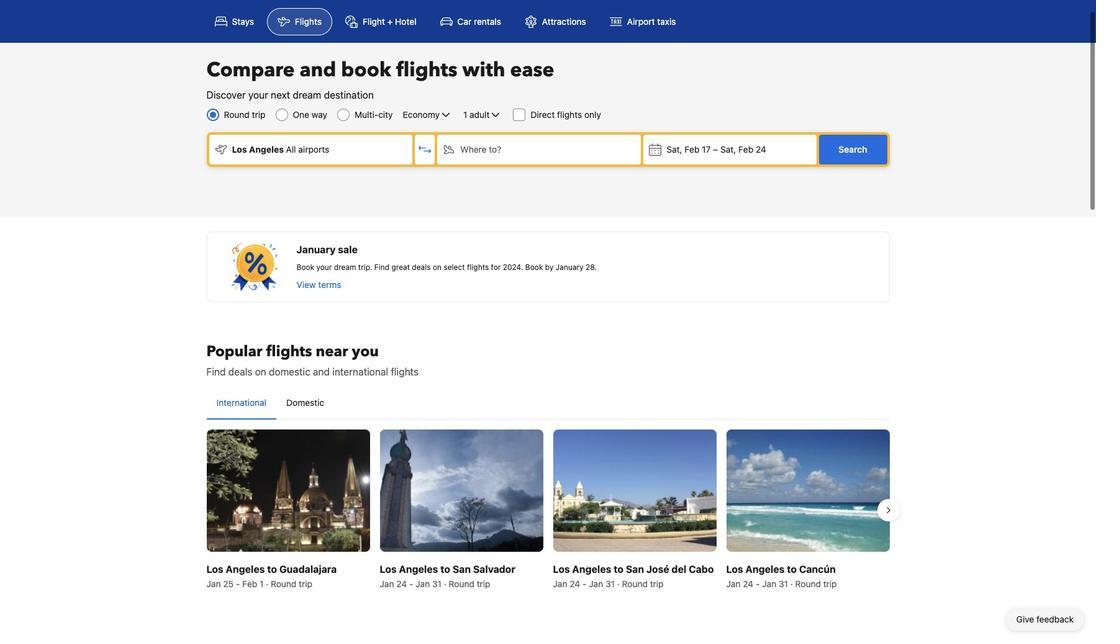 Task type: vqa. For each thing, say whether or not it's contained in the screenshot.
31 in the Los Angeles to San Salvador Jan 24 - Jan 31 · Round trip
yes



Task type: locate. For each thing, give the bounding box(es) containing it.
angeles inside los angeles to guadalajara jan 25 - feb 1 · round trip
[[226, 564, 265, 575]]

region containing los angeles to guadalajara
[[197, 425, 900, 596]]

3 to from the left
[[614, 564, 624, 575]]

direct
[[531, 109, 555, 120]]

to left cancún
[[787, 564, 797, 575]]

search button
[[819, 135, 888, 165]]

-
[[236, 579, 240, 590], [409, 579, 413, 590], [583, 579, 587, 590], [756, 579, 760, 590]]

to
[[267, 564, 277, 575], [441, 564, 450, 575], [614, 564, 624, 575], [787, 564, 797, 575]]

feb left 17
[[685, 144, 700, 155]]

24
[[756, 144, 767, 155], [397, 579, 407, 590], [570, 579, 580, 590], [743, 579, 754, 590]]

deals right great on the top of the page
[[412, 263, 431, 272]]

1 vertical spatial find
[[207, 367, 226, 378]]

on
[[433, 263, 442, 272], [255, 367, 266, 378]]

1 horizontal spatial san
[[626, 564, 644, 575]]

2 31 from the left
[[606, 579, 615, 590]]

1 vertical spatial your
[[317, 263, 332, 272]]

trip down guadalajara in the left bottom of the page
[[299, 579, 312, 590]]

guadalajara
[[279, 564, 337, 575]]

san inside los angeles to san josé del cabo jan 24 - jan 31 · round trip
[[626, 564, 644, 575]]

0 horizontal spatial deals
[[228, 367, 252, 378]]

to inside los angeles to san josé del cabo jan 24 - jan 31 · round trip
[[614, 564, 624, 575]]

round down guadalajara in the left bottom of the page
[[271, 579, 297, 590]]

international button
[[207, 387, 277, 419]]

to left guadalajara in the left bottom of the page
[[267, 564, 277, 575]]

–
[[713, 144, 718, 155]]

angeles for los angeles
[[249, 144, 284, 155]]

sat, right – on the top of the page
[[721, 144, 736, 155]]

los inside los angeles to san josé del cabo jan 24 - jan 31 · round trip
[[553, 564, 570, 575]]

flights up domestic
[[266, 342, 312, 362]]

your down january sale
[[317, 263, 332, 272]]

2 san from the left
[[626, 564, 644, 575]]

2 horizontal spatial feb
[[739, 144, 754, 155]]

flights up economy
[[396, 57, 458, 84]]

only
[[585, 109, 601, 120]]

1 - from the left
[[236, 579, 240, 590]]

multi-
[[355, 109, 379, 120]]

book
[[297, 263, 314, 272], [525, 263, 543, 272]]

to inside los angeles to guadalajara jan 25 - feb 1 · round trip
[[267, 564, 277, 575]]

0 horizontal spatial book
[[297, 263, 314, 272]]

0 vertical spatial on
[[433, 263, 442, 272]]

0 horizontal spatial 1
[[260, 579, 264, 590]]

1 horizontal spatial find
[[375, 263, 390, 272]]

3 - from the left
[[583, 579, 587, 590]]

round down the "josé"
[[622, 579, 648, 590]]

airport
[[627, 16, 655, 27]]

domestic
[[286, 398, 324, 408]]

0 vertical spatial 1
[[463, 109, 467, 120]]

25
[[223, 579, 234, 590]]

salvador
[[473, 564, 516, 575]]

find down the popular
[[207, 367, 226, 378]]

find inside popular flights near you find deals on domestic and international flights
[[207, 367, 226, 378]]

san
[[453, 564, 471, 575], [626, 564, 644, 575]]

round inside the los angeles to cancún jan 24 - jan 31 · round trip
[[796, 579, 821, 590]]

1 horizontal spatial 31
[[606, 579, 615, 590]]

on left domestic
[[255, 367, 266, 378]]

book left by
[[525, 263, 543, 272]]

0 vertical spatial your
[[248, 89, 268, 101]]

flight + hotel link
[[335, 8, 427, 35]]

on inside popular flights near you find deals on domestic and international flights
[[255, 367, 266, 378]]

find right trip.
[[375, 263, 390, 272]]

1 horizontal spatial deals
[[412, 263, 431, 272]]

1 vertical spatial on
[[255, 367, 266, 378]]

1 adult
[[463, 109, 490, 120]]

17
[[702, 144, 711, 155]]

los
[[232, 144, 247, 155], [207, 564, 223, 575], [380, 564, 397, 575], [553, 564, 570, 575], [727, 564, 743, 575]]

0 horizontal spatial 31
[[432, 579, 442, 590]]

1 horizontal spatial 1
[[463, 109, 467, 120]]

4 - from the left
[[756, 579, 760, 590]]

january
[[297, 244, 336, 255], [556, 263, 584, 272]]

airport taxis
[[627, 16, 676, 27]]

round inside los angeles to san salvador jan 24 - jan 31 · round trip
[[449, 579, 475, 590]]

select
[[444, 263, 465, 272]]

taxis
[[657, 16, 676, 27]]

0 vertical spatial find
[[375, 263, 390, 272]]

and down near
[[313, 367, 330, 378]]

0 vertical spatial dream
[[293, 89, 321, 101]]

to?
[[489, 144, 502, 155]]

1 vertical spatial january
[[556, 263, 584, 272]]

sat, left 17
[[667, 144, 682, 155]]

flights left "only"
[[557, 109, 582, 120]]

4 to from the left
[[787, 564, 797, 575]]

· inside los angeles to guadalajara jan 25 - feb 1 · round trip
[[266, 579, 269, 590]]

dream down sale
[[334, 263, 356, 272]]

dream up one way
[[293, 89, 321, 101]]

terms
[[318, 280, 341, 290]]

san for salvador
[[453, 564, 471, 575]]

1 right 25
[[260, 579, 264, 590]]

4 jan from the left
[[553, 579, 568, 590]]

international
[[217, 398, 267, 408]]

1 to from the left
[[267, 564, 277, 575]]

round down salvador at the left
[[449, 579, 475, 590]]

to inside the los angeles to cancún jan 24 - jan 31 · round trip
[[787, 564, 797, 575]]

book up view
[[297, 263, 314, 272]]

to left the "josé"
[[614, 564, 624, 575]]

0 horizontal spatial on
[[255, 367, 266, 378]]

trip down the "josé"
[[650, 579, 664, 590]]

los inside los angeles to san salvador jan 24 - jan 31 · round trip
[[380, 564, 397, 575]]

1
[[463, 109, 467, 120], [260, 579, 264, 590]]

feb
[[685, 144, 700, 155], [739, 144, 754, 155], [242, 579, 257, 590]]

los angeles to cancún image
[[727, 430, 890, 552]]

1 left adult at top
[[463, 109, 467, 120]]

your
[[248, 89, 268, 101], [317, 263, 332, 272]]

angeles inside los angeles to san josé del cabo jan 24 - jan 31 · round trip
[[572, 564, 612, 575]]

adult
[[470, 109, 490, 120]]

1 horizontal spatial your
[[317, 263, 332, 272]]

to inside los angeles to san salvador jan 24 - jan 31 · round trip
[[441, 564, 450, 575]]

for
[[491, 263, 501, 272]]

1 horizontal spatial january
[[556, 263, 584, 272]]

january left sale
[[297, 244, 336, 255]]

los for los angeles
[[232, 144, 247, 155]]

international
[[333, 367, 388, 378]]

san left salvador at the left
[[453, 564, 471, 575]]

angeles inside los angeles to san salvador jan 24 - jan 31 · round trip
[[399, 564, 438, 575]]

and
[[300, 57, 336, 84], [313, 367, 330, 378]]

3 31 from the left
[[779, 579, 788, 590]]

trip inside the los angeles to cancún jan 24 - jan 31 · round trip
[[824, 579, 837, 590]]

and up 'destination'
[[300, 57, 336, 84]]

2 jan from the left
[[380, 579, 394, 590]]

angeles inside the los angeles to cancún jan 24 - jan 31 · round trip
[[746, 564, 785, 575]]

los inside the los angeles to cancún jan 24 - jan 31 · round trip
[[727, 564, 743, 575]]

to for 24
[[787, 564, 797, 575]]

trip down cancún
[[824, 579, 837, 590]]

1 inside los angeles to guadalajara jan 25 - feb 1 · round trip
[[260, 579, 264, 590]]

feb right – on the top of the page
[[739, 144, 754, 155]]

airports
[[298, 144, 330, 155]]

1 horizontal spatial dream
[[334, 263, 356, 272]]

31 inside the los angeles to cancún jan 24 - jan 31 · round trip
[[779, 579, 788, 590]]

1 horizontal spatial sat,
[[721, 144, 736, 155]]

- inside the los angeles to cancún jan 24 - jan 31 · round trip
[[756, 579, 760, 590]]

view terms
[[297, 280, 341, 290]]

0 horizontal spatial dream
[[293, 89, 321, 101]]

trip inside los angeles to san josé del cabo jan 24 - jan 31 · round trip
[[650, 579, 664, 590]]

next
[[271, 89, 290, 101]]

2 - from the left
[[409, 579, 413, 590]]

round down cancún
[[796, 579, 821, 590]]

los for los angeles to san salvador
[[380, 564, 397, 575]]

flights
[[396, 57, 458, 84], [557, 109, 582, 120], [467, 263, 489, 272], [266, 342, 312, 362], [391, 367, 419, 378]]

trip down salvador at the left
[[477, 579, 491, 590]]

trip
[[252, 109, 266, 120], [299, 579, 312, 590], [477, 579, 491, 590], [650, 579, 664, 590], [824, 579, 837, 590]]

1 book from the left
[[297, 263, 314, 272]]

2 to from the left
[[441, 564, 450, 575]]

3 · from the left
[[617, 579, 620, 590]]

6 jan from the left
[[727, 579, 741, 590]]

0 horizontal spatial find
[[207, 367, 226, 378]]

dream
[[293, 89, 321, 101], [334, 263, 356, 272]]

on left the select
[[433, 263, 442, 272]]

0 horizontal spatial san
[[453, 564, 471, 575]]

0 horizontal spatial sat,
[[667, 144, 682, 155]]

0 horizontal spatial your
[[248, 89, 268, 101]]

1 sat, from the left
[[667, 144, 682, 155]]

multi-city
[[355, 109, 393, 120]]

1 · from the left
[[266, 579, 269, 590]]

- inside los angeles to san josé del cabo jan 24 - jan 31 · round trip
[[583, 579, 587, 590]]

1 san from the left
[[453, 564, 471, 575]]

7 jan from the left
[[762, 579, 777, 590]]

1 horizontal spatial on
[[433, 263, 442, 272]]

del
[[672, 564, 687, 575]]

where to?
[[461, 144, 502, 155]]

1 vertical spatial 1
[[260, 579, 264, 590]]

san inside los angeles to san salvador jan 24 - jan 31 · round trip
[[453, 564, 471, 575]]

3 jan from the left
[[416, 579, 430, 590]]

· inside los angeles to san salvador jan 24 - jan 31 · round trip
[[444, 579, 447, 590]]

january right by
[[556, 263, 584, 272]]

san left the "josé"
[[626, 564, 644, 575]]

2 · from the left
[[444, 579, 447, 590]]

view
[[297, 280, 316, 290]]

1 horizontal spatial feb
[[685, 144, 700, 155]]

january sale
[[297, 244, 358, 255]]

tab list
[[207, 387, 890, 421]]

flight + hotel
[[363, 16, 417, 27]]

1 horizontal spatial book
[[525, 263, 543, 272]]

attractions link
[[514, 8, 597, 35]]

deals down the popular
[[228, 367, 252, 378]]

2 horizontal spatial 31
[[779, 579, 788, 590]]

your left next
[[248, 89, 268, 101]]

los inside los angeles to guadalajara jan 25 - feb 1 · round trip
[[207, 564, 223, 575]]

deals inside popular flights near you find deals on domestic and international flights
[[228, 367, 252, 378]]

round down discover
[[224, 109, 250, 120]]

feb right 25
[[242, 579, 257, 590]]

0 vertical spatial january
[[297, 244, 336, 255]]

great
[[392, 263, 410, 272]]

1 vertical spatial deals
[[228, 367, 252, 378]]

san for josé
[[626, 564, 644, 575]]

and inside popular flights near you find deals on domestic and international flights
[[313, 367, 330, 378]]

you
[[352, 342, 379, 362]]

region
[[197, 425, 900, 596]]

31 inside los angeles to san salvador jan 24 - jan 31 · round trip
[[432, 579, 442, 590]]

2 sat, from the left
[[721, 144, 736, 155]]

0 horizontal spatial feb
[[242, 579, 257, 590]]

1 jan from the left
[[207, 579, 221, 590]]

31
[[432, 579, 442, 590], [606, 579, 615, 590], [779, 579, 788, 590]]

- inside los angeles to san salvador jan 24 - jan 31 · round trip
[[409, 579, 413, 590]]

5 jan from the left
[[589, 579, 603, 590]]

1 vertical spatial and
[[313, 367, 330, 378]]

0 vertical spatial and
[[300, 57, 336, 84]]

find
[[375, 263, 390, 272], [207, 367, 226, 378]]

jan inside los angeles to guadalajara jan 25 - feb 1 · round trip
[[207, 579, 221, 590]]

4 · from the left
[[791, 579, 793, 590]]

flights
[[295, 16, 322, 27]]

deals
[[412, 263, 431, 272], [228, 367, 252, 378]]

to left salvador at the left
[[441, 564, 450, 575]]

discover
[[207, 89, 246, 101]]

1 31 from the left
[[432, 579, 442, 590]]

1 vertical spatial dream
[[334, 263, 356, 272]]



Task type: describe. For each thing, give the bounding box(es) containing it.
car rentals
[[458, 16, 501, 27]]

· inside the los angeles to cancún jan 24 - jan 31 · round trip
[[791, 579, 793, 590]]

give
[[1017, 614, 1035, 625]]

+
[[387, 16, 393, 27]]

2024.
[[503, 263, 523, 272]]

hotel
[[395, 16, 417, 27]]

sale
[[338, 244, 358, 255]]

24 inside los angeles to san josé del cabo jan 24 - jan 31 · round trip
[[570, 579, 580, 590]]

· inside los angeles to san josé del cabo jan 24 - jan 31 · round trip
[[617, 579, 620, 590]]

los angeles to san josé del cabo image
[[553, 430, 717, 552]]

los angeles to guadalajara image
[[207, 430, 370, 552]]

los angeles to san josé del cabo jan 24 - jan 31 · round trip
[[553, 564, 714, 590]]

view terms button
[[292, 279, 346, 292]]

book
[[341, 57, 391, 84]]

28.
[[586, 263, 597, 272]]

city
[[379, 109, 393, 120]]

0 horizontal spatial january
[[297, 244, 336, 255]]

direct flights only
[[531, 109, 601, 120]]

2 book from the left
[[525, 263, 543, 272]]

trip inside los angeles to san salvador jan 24 - jan 31 · round trip
[[477, 579, 491, 590]]

31 inside los angeles to san josé del cabo jan 24 - jan 31 · round trip
[[606, 579, 615, 590]]

compare
[[207, 57, 295, 84]]

compare and book flights with ease discover your next dream destination
[[207, 57, 555, 101]]

car rentals link
[[430, 8, 512, 35]]

angeles for los angeles to cancún
[[746, 564, 785, 575]]

round inside los angeles to guadalajara jan 25 - feb 1 · round trip
[[271, 579, 297, 590]]

to for 25
[[267, 564, 277, 575]]

domestic button
[[277, 387, 334, 419]]

trip.
[[358, 263, 372, 272]]

one
[[293, 109, 309, 120]]

feb inside los angeles to guadalajara jan 25 - feb 1 · round trip
[[242, 579, 257, 590]]

airport taxis link
[[599, 8, 687, 35]]

los for los angeles to san josé del cabo
[[553, 564, 570, 575]]

trip up los angeles all airports
[[252, 109, 266, 120]]

give feedback button
[[1007, 609, 1084, 631]]

los angeles to san salvador image
[[380, 430, 543, 552]]

book your dream trip. find great deals on select flights for 2024. book by january 28.
[[297, 263, 597, 272]]

angeles for los angeles to san josé del cabo
[[572, 564, 612, 575]]

1 inside 1 adult popup button
[[463, 109, 467, 120]]

24 inside popup button
[[756, 144, 767, 155]]

los angeles to cancún jan 24 - jan 31 · round trip
[[727, 564, 837, 590]]

to for jan
[[441, 564, 450, 575]]

where
[[461, 144, 487, 155]]

cabo
[[689, 564, 714, 575]]

and inside compare and book flights with ease discover your next dream destination
[[300, 57, 336, 84]]

your inside compare and book flights with ease discover your next dream destination
[[248, 89, 268, 101]]

los angeles to san salvador jan 24 - jan 31 · round trip
[[380, 564, 516, 590]]

24 inside los angeles to san salvador jan 24 - jan 31 · round trip
[[397, 579, 407, 590]]

stays
[[232, 16, 254, 27]]

flights right international
[[391, 367, 419, 378]]

round trip
[[224, 109, 266, 120]]

cancún
[[800, 564, 836, 575]]

search
[[839, 144, 868, 155]]

economy
[[403, 109, 440, 120]]

josé
[[647, 564, 670, 575]]

give feedback
[[1017, 614, 1074, 625]]

find for popular
[[207, 367, 226, 378]]

flights left for
[[467, 263, 489, 272]]

angeles for los angeles to san salvador
[[399, 564, 438, 575]]

los angeles to guadalajara jan 25 - feb 1 · round trip
[[207, 564, 337, 590]]

popular flights near you find deals on domestic and international flights
[[207, 342, 419, 378]]

24 inside the los angeles to cancún jan 24 - jan 31 · round trip
[[743, 579, 754, 590]]

near
[[316, 342, 348, 362]]

popular
[[207, 342, 263, 362]]

to for del
[[614, 564, 624, 575]]

car
[[458, 16, 472, 27]]

rentals
[[474, 16, 501, 27]]

one way
[[293, 109, 327, 120]]

by
[[545, 263, 554, 272]]

- inside los angeles to guadalajara jan 25 - feb 1 · round trip
[[236, 579, 240, 590]]

trip inside los angeles to guadalajara jan 25 - feb 1 · round trip
[[299, 579, 312, 590]]

stays link
[[204, 8, 265, 35]]

way
[[312, 109, 327, 120]]

where to? button
[[438, 135, 641, 165]]

domestic
[[269, 367, 310, 378]]

los for los angeles to cancún
[[727, 564, 743, 575]]

sat, feb 17 – sat, feb 24
[[667, 144, 767, 155]]

flights link
[[267, 8, 332, 35]]

0 vertical spatial deals
[[412, 263, 431, 272]]

los angeles all airports
[[232, 144, 330, 155]]

1 adult button
[[462, 107, 504, 122]]

ease
[[510, 57, 555, 84]]

flight
[[363, 16, 385, 27]]

round inside los angeles to san josé del cabo jan 24 - jan 31 · round trip
[[622, 579, 648, 590]]

dream inside compare and book flights with ease discover your next dream destination
[[293, 89, 321, 101]]

find for book
[[375, 263, 390, 272]]

tab list containing international
[[207, 387, 890, 421]]

angeles for los angeles to guadalajara
[[226, 564, 265, 575]]

los for los angeles to guadalajara
[[207, 564, 223, 575]]

feedback
[[1037, 614, 1074, 625]]

flights inside compare and book flights with ease discover your next dream destination
[[396, 57, 458, 84]]

all
[[286, 144, 296, 155]]

destination
[[324, 89, 374, 101]]

sat, feb 17 – sat, feb 24 button
[[644, 135, 817, 165]]

with
[[463, 57, 505, 84]]

attractions
[[542, 16, 586, 27]]



